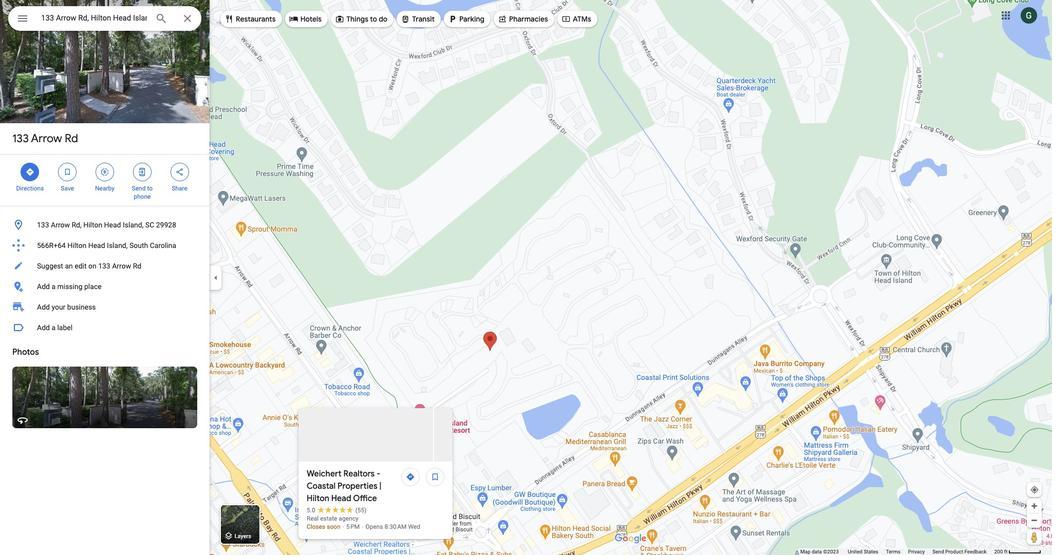 Task type: describe. For each thing, give the bounding box(es) containing it.
real
[[307, 515, 319, 523]]


[[448, 13, 457, 25]]

200 ft
[[995, 549, 1008, 555]]

directions
[[16, 185, 44, 192]]

200 ft button
[[995, 549, 1042, 555]]

actions for 133 arrow rd region
[[0, 155, 210, 206]]

head inside button
[[88, 242, 105, 250]]

island, inside "button"
[[123, 221, 144, 229]]

south
[[129, 242, 148, 250]]

label
[[57, 324, 73, 332]]

real estate agency element
[[307, 515, 359, 523]]

133 arrow rd
[[12, 132, 78, 146]]

|
[[380, 482, 382, 492]]

 things to do
[[335, 13, 388, 25]]


[[335, 13, 344, 25]]


[[175, 167, 184, 178]]

parking
[[460, 14, 485, 24]]

save image
[[431, 473, 440, 482]]

weichert
[[307, 469, 342, 480]]

do
[[379, 14, 388, 24]]

place
[[84, 283, 102, 291]]

transit
[[412, 14, 435, 24]]

to inside send to phone
[[147, 185, 153, 192]]

8:30 am
[[385, 524, 407, 531]]

data
[[812, 549, 822, 555]]

missing
[[57, 283, 83, 291]]

29928
[[156, 221, 176, 229]]

133 Arrow Rd, Hilton Head Island, SC 29928 field
[[8, 6, 201, 31]]

(55)
[[355, 507, 367, 514]]

add a label
[[37, 324, 73, 332]]

send product feedback button
[[933, 549, 987, 556]]


[[138, 167, 147, 178]]

pharmacies
[[509, 14, 548, 24]]

200
[[995, 549, 1003, 555]]

send for send product feedback
[[933, 549, 944, 555]]

weichert realtors -  coastal properties |… tooltip
[[299, 409, 705, 540]]

hotels
[[300, 14, 322, 24]]

collapse side panel image
[[210, 272, 222, 283]]

photos
[[12, 347, 39, 358]]

 search field
[[8, 6, 201, 33]]

opens
[[366, 524, 383, 531]]

restaurants
[[236, 14, 276, 24]]

privacy
[[909, 549, 925, 555]]

send product feedback
[[933, 549, 987, 555]]

head inside weichert realtors - coastal properties | hilton head office
[[331, 494, 351, 504]]

add for add your business
[[37, 303, 50, 311]]

terms
[[886, 549, 901, 555]]


[[25, 167, 35, 178]]

carolina
[[150, 242, 176, 250]]

 restaurants
[[225, 13, 276, 25]]


[[401, 13, 410, 25]]

weichert realtors - coastal properties | hilton head office element
[[307, 468, 398, 505]]

phone
[[134, 193, 151, 200]]

united
[[848, 549, 863, 555]]

office
[[353, 494, 377, 504]]

footer inside google maps element
[[801, 549, 995, 556]]

133 for 133 arrow rd
[[12, 132, 29, 146]]

 parking
[[448, 13, 485, 25]]


[[100, 167, 109, 178]]

suggest an edit on 133 arrow rd button
[[0, 256, 210, 276]]

show your location image
[[1030, 486, 1040, 495]]

wed
[[408, 524, 420, 531]]


[[225, 13, 234, 25]]

add a missing place
[[37, 283, 102, 291]]

5.0
[[307, 507, 315, 514]]

0 horizontal spatial rd
[[65, 132, 78, 146]]

feedback
[[965, 549, 987, 555]]

nearby
[[95, 185, 115, 192]]

your
[[52, 303, 65, 311]]

realtors
[[344, 469, 375, 480]]

133 arrow rd main content
[[0, 0, 210, 556]]

terms button
[[886, 549, 901, 556]]

google account: greg robinson  
(robinsongreg175@gmail.com) image
[[1021, 7, 1038, 23]]

properties
[[338, 482, 378, 492]]

 hotels
[[289, 13, 322, 25]]



Task type: vqa. For each thing, say whether or not it's contained in the screenshot.
the 133 arrow rd main content
yes



Task type: locate. For each thing, give the bounding box(es) containing it.
agency
[[339, 515, 359, 523]]

1 vertical spatial arrow
[[51, 221, 70, 229]]

arrow inside "button"
[[51, 221, 70, 229]]

-
[[377, 469, 381, 480]]

0 vertical spatial hilton
[[83, 221, 102, 229]]

133 up '566r+64'
[[37, 221, 49, 229]]

1 add from the top
[[37, 283, 50, 291]]

arrow inside button
[[112, 262, 131, 270]]

things
[[346, 14, 369, 24]]

directions image
[[406, 473, 415, 482]]

on
[[88, 262, 96, 270]]

suggest
[[37, 262, 63, 270]]

add for add a label
[[37, 324, 50, 332]]

footer containing map data ©2023
[[801, 549, 995, 556]]

2 vertical spatial head
[[331, 494, 351, 504]]

0 vertical spatial arrow
[[31, 132, 62, 146]]

0 horizontal spatial send
[[132, 185, 146, 192]]

566r+64 hilton head island, south carolina
[[37, 242, 176, 250]]

suggest an edit on 133 arrow rd
[[37, 262, 141, 270]]

to inside  things to do
[[370, 14, 377, 24]]

atms
[[573, 14, 591, 24]]

send left product
[[933, 549, 944, 555]]

none field inside 133 arrow rd, hilton head island, sc 29928 field
[[41, 12, 147, 24]]

2 vertical spatial hilton
[[307, 494, 329, 504]]

map
[[801, 549, 811, 555]]

©2023
[[824, 549, 839, 555]]

2 vertical spatial 133
[[98, 262, 110, 270]]

to
[[370, 14, 377, 24], [147, 185, 153, 192]]


[[63, 167, 72, 178]]

⋅ left 5 pm
[[342, 524, 345, 531]]

1 vertical spatial island,
[[107, 242, 128, 250]]

an
[[65, 262, 73, 270]]

island,
[[123, 221, 144, 229], [107, 242, 128, 250]]

 atms
[[562, 13, 591, 25]]

2 add from the top
[[37, 303, 50, 311]]

1 vertical spatial to
[[147, 185, 153, 192]]

⋅
[[342, 524, 345, 531], [361, 524, 364, 531]]

send inside send to phone
[[132, 185, 146, 192]]

1 vertical spatial send
[[933, 549, 944, 555]]

a left missing
[[52, 283, 56, 291]]

head up on
[[88, 242, 105, 250]]

0 horizontal spatial to
[[147, 185, 153, 192]]


[[498, 13, 507, 25]]

0 vertical spatial a
[[52, 283, 56, 291]]

to up phone
[[147, 185, 153, 192]]

add your business link
[[0, 297, 210, 318]]

0 horizontal spatial 133
[[12, 132, 29, 146]]

a left label
[[52, 324, 56, 332]]

states
[[864, 549, 879, 555]]

a for missing
[[52, 283, 56, 291]]

1 ⋅ from the left
[[342, 524, 345, 531]]

add down suggest
[[37, 283, 50, 291]]

2 ⋅ from the left
[[361, 524, 364, 531]]


[[16, 11, 29, 26]]


[[562, 13, 571, 25]]

5 pm
[[346, 524, 360, 531]]

zoom out image
[[1031, 517, 1039, 525]]

3 add from the top
[[37, 324, 50, 332]]

566r+64 hilton head island, south carolina button
[[0, 235, 210, 256]]

a inside add a missing place button
[[52, 283, 56, 291]]

1 horizontal spatial ⋅
[[361, 524, 364, 531]]

island, inside button
[[107, 242, 128, 250]]

ft
[[1005, 549, 1008, 555]]

weichert realtors - coastal properties | hilton head office
[[307, 469, 382, 504]]

closes
[[307, 524, 325, 531]]


[[289, 13, 298, 25]]

zoom in image
[[1031, 503, 1039, 510]]

head inside "button"
[[104, 221, 121, 229]]

rd up 
[[65, 132, 78, 146]]

1 horizontal spatial 133
[[37, 221, 49, 229]]

2 horizontal spatial 133
[[98, 262, 110, 270]]

united states button
[[848, 549, 879, 556]]

island, left the south
[[107, 242, 128, 250]]

send inside "button"
[[933, 549, 944, 555]]

 pharmacies
[[498, 13, 548, 25]]

1 vertical spatial rd
[[133, 262, 141, 270]]

united states
[[848, 549, 879, 555]]

0 vertical spatial add
[[37, 283, 50, 291]]

133 arrow rd, hilton head island, sc 29928 button
[[0, 215, 210, 235]]

add left label
[[37, 324, 50, 332]]

rd inside button
[[133, 262, 141, 270]]

 button
[[8, 6, 37, 33]]

0 vertical spatial send
[[132, 185, 146, 192]]

hilton inside weichert realtors - coastal properties | hilton head office
[[307, 494, 329, 504]]

1 horizontal spatial to
[[370, 14, 377, 24]]

None field
[[41, 12, 147, 24]]

0 vertical spatial head
[[104, 221, 121, 229]]

2 vertical spatial add
[[37, 324, 50, 332]]

arrow for rd
[[31, 132, 62, 146]]

share
[[172, 185, 188, 192]]

privacy button
[[909, 549, 925, 556]]

arrow left rd, at top left
[[51, 221, 70, 229]]

arrow for rd,
[[51, 221, 70, 229]]

send to phone
[[132, 185, 153, 200]]

add a missing place button
[[0, 276, 210, 297]]

send up phone
[[132, 185, 146, 192]]

133 arrow rd, hilton head island, sc 29928
[[37, 221, 176, 229]]

add a label button
[[0, 318, 210, 338]]

add left your
[[37, 303, 50, 311]]

133 up the 
[[12, 132, 29, 146]]

add your business
[[37, 303, 96, 311]]

rd,
[[72, 221, 82, 229]]

566r+64
[[37, 242, 66, 250]]

photo image
[[299, 409, 433, 462]]

1 vertical spatial a
[[52, 324, 56, 332]]

head up 566r+64 hilton head island, south carolina
[[104, 221, 121, 229]]

hilton inside 566r+64 hilton head island, south carolina button
[[67, 242, 86, 250]]

rd down the south
[[133, 262, 141, 270]]

add for add a missing place
[[37, 283, 50, 291]]

layers
[[235, 534, 251, 540]]

arrow down 566r+64 hilton head island, south carolina
[[112, 262, 131, 270]]

5.0 stars 55 reviews image
[[307, 507, 367, 515]]

133 for 133 arrow rd, hilton head island, sc 29928
[[37, 221, 49, 229]]

hilton
[[83, 221, 102, 229], [67, 242, 86, 250], [307, 494, 329, 504]]

edit
[[75, 262, 87, 270]]

coastal
[[307, 482, 336, 492]]

island, left sc
[[123, 221, 144, 229]]

133 right on
[[98, 262, 110, 270]]

1 horizontal spatial send
[[933, 549, 944, 555]]

0 vertical spatial to
[[370, 14, 377, 24]]

1 vertical spatial head
[[88, 242, 105, 250]]

2 vertical spatial arrow
[[112, 262, 131, 270]]

business
[[67, 303, 96, 311]]

footer
[[801, 549, 995, 556]]

 transit
[[401, 13, 435, 25]]

add
[[37, 283, 50, 291], [37, 303, 50, 311], [37, 324, 50, 332]]

133 inside "button"
[[37, 221, 49, 229]]

head up 5.0 stars 55 reviews image
[[331, 494, 351, 504]]

a inside add a label button
[[52, 324, 56, 332]]

estate
[[320, 515, 337, 523]]

133
[[12, 132, 29, 146], [37, 221, 49, 229], [98, 262, 110, 270]]

arrow up the 
[[31, 132, 62, 146]]

1 vertical spatial add
[[37, 303, 50, 311]]

0 horizontal spatial ⋅
[[342, 524, 345, 531]]

soon
[[327, 524, 341, 531]]

hilton inside 133 arrow rd, hilton head island, sc 29928 "button"
[[83, 221, 102, 229]]

1 horizontal spatial rd
[[133, 262, 141, 270]]

send for send to phone
[[132, 185, 146, 192]]

⋅ right 5 pm
[[361, 524, 364, 531]]

1 vertical spatial hilton
[[67, 242, 86, 250]]

send
[[132, 185, 146, 192], [933, 549, 944, 555]]

google maps element
[[0, 0, 1053, 556]]

real estate agency closes soon ⋅ 5 pm ⋅ opens 8:30 am wed
[[307, 515, 420, 531]]

hilton down coastal
[[307, 494, 329, 504]]

hilton right rd, at top left
[[83, 221, 102, 229]]

0 vertical spatial 133
[[12, 132, 29, 146]]

2 a from the top
[[52, 324, 56, 332]]

133 inside button
[[98, 262, 110, 270]]

hilton down rd, at top left
[[67, 242, 86, 250]]

rd
[[65, 132, 78, 146], [133, 262, 141, 270]]

1 vertical spatial 133
[[37, 221, 49, 229]]

to left 'do'
[[370, 14, 377, 24]]

map data ©2023
[[801, 549, 840, 555]]

arrow
[[31, 132, 62, 146], [51, 221, 70, 229], [112, 262, 131, 270]]

save
[[61, 185, 74, 192]]

sc
[[145, 221, 154, 229]]

0 vertical spatial island,
[[123, 221, 144, 229]]

show street view coverage image
[[1027, 530, 1042, 545]]

a for label
[[52, 324, 56, 332]]

1 a from the top
[[52, 283, 56, 291]]

0 vertical spatial rd
[[65, 132, 78, 146]]



